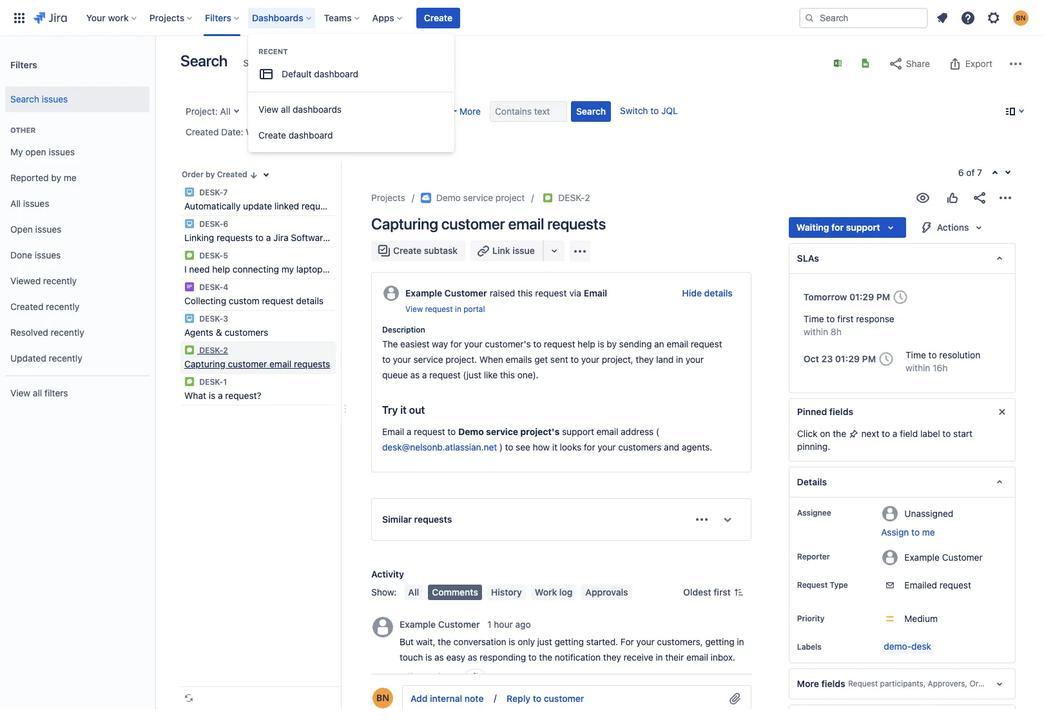 Task type: locate. For each thing, give the bounding box(es) containing it.
other group
[[5, 112, 150, 375]]

service up ")"
[[486, 426, 518, 437]]

search issues
[[10, 93, 68, 104]]

recently down resolved recently link
[[49, 352, 82, 363]]

all issues
[[10, 198, 49, 209]]

your work
[[86, 12, 129, 23]]

add internal note button
[[403, 689, 492, 709]]

1 horizontal spatial 4
[[308, 126, 314, 137]]

for right looks
[[584, 442, 595, 453]]

getting
[[555, 636, 584, 647], [705, 636, 735, 647]]

1 vertical spatial dashboard
[[289, 130, 333, 141]]

0 horizontal spatial filters
[[10, 59, 37, 70]]

service request image up i
[[184, 250, 195, 260]]

2 vertical spatial it help image
[[184, 313, 195, 324]]

clockicon image
[[891, 287, 911, 308], [876, 349, 897, 369]]

1 vertical spatial this
[[500, 370, 515, 380]]

issues inside group
[[42, 93, 68, 104]]

1 vertical spatial customers
[[618, 442, 662, 453]]

0 horizontal spatial capturing customer email requests
[[184, 358, 330, 369]]

demo-desk
[[884, 641, 932, 652]]

receive
[[624, 652, 654, 663]]

all for dashboards
[[281, 104, 290, 115]]

a inside the easiest way for your customer's to request help is by sending an email request to your service project. when emails get sent to your project, they land in your queue as a request (just like this one).
[[422, 370, 427, 380]]

1 vertical spatial support
[[562, 426, 594, 437]]

0 vertical spatial more
[[460, 106, 481, 117]]

for inside the easiest way for your customer's to request help is by sending an email request to your service project. when emails get sent to your project, they land in your queue as a request (just like this one).
[[451, 339, 462, 350]]

1 vertical spatial search
[[10, 93, 39, 104]]

emailed
[[905, 580, 937, 591]]

desk- for i need help connecting my laptop to the level 3 printer
[[199, 251, 223, 260]]

help image
[[961, 10, 976, 25]]

0 vertical spatial help
[[212, 264, 230, 275]]

resolution
[[940, 349, 981, 360]]

project: all
[[186, 106, 231, 117]]

demo inside the email a request to demo service project's support email address ( desk@nelsonb.atlassian.net ) to see how it looks for your customers and agents.
[[458, 426, 484, 437]]

issues for all issues
[[23, 198, 49, 209]]

2 horizontal spatial create
[[424, 12, 453, 23]]

request right emailed
[[940, 580, 972, 591]]

0 horizontal spatial projects
[[149, 12, 184, 23]]

it help image for agents & customers
[[184, 313, 195, 324]]

desk-2 right service request image
[[559, 192, 590, 203]]

service request image for what
[[184, 377, 195, 387]]

search inside group
[[10, 93, 39, 104]]

hour
[[494, 619, 513, 630]]

projects inside projects dropdown button
[[149, 12, 184, 23]]

last
[[291, 126, 305, 137]]

resolved recently
[[10, 327, 84, 338]]

1 vertical spatial service
[[414, 354, 443, 365]]

customer inside button
[[544, 693, 584, 704]]

hide details button
[[675, 283, 741, 304]]

open issues link
[[5, 217, 150, 242]]

export button
[[941, 54, 999, 74]]

to left start
[[943, 428, 951, 439]]

and
[[664, 442, 680, 453]]

clockicon image for tomorrow 01:29 pm
[[891, 287, 911, 308]]

i need help connecting my laptop to the level 3 printer
[[184, 264, 409, 275]]

more
[[460, 106, 481, 117], [797, 678, 820, 689]]

1 horizontal spatial email
[[584, 288, 607, 299]]

time up within 16h button
[[906, 349, 926, 360]]

0 vertical spatial email
[[584, 288, 607, 299]]

2 horizontal spatial search
[[576, 106, 606, 117]]

1 vertical spatial they
[[603, 652, 621, 663]]

1 vertical spatial projects
[[371, 192, 405, 203]]

0 horizontal spatial all
[[33, 387, 42, 398]]

by right the order
[[206, 170, 215, 179]]

search inside button
[[576, 106, 606, 117]]

priority pin to top. only you can see pinned fields. image
[[827, 614, 838, 624]]

actions image
[[998, 190, 1014, 206]]

email down try
[[382, 426, 404, 437]]

for right waiting
[[832, 222, 844, 233]]

Search issues using keywords text field
[[490, 101, 567, 122]]

desk-2 down &
[[197, 346, 228, 355]]

demo up desk@nelsonb.atlassian.net
[[458, 426, 484, 437]]

start
[[954, 428, 973, 439]]

it help image up linking
[[184, 219, 195, 229]]

this right raised
[[518, 288, 533, 299]]

sending
[[619, 339, 652, 350]]

1 horizontal spatial it
[[552, 442, 558, 453]]

2 right service request image
[[585, 192, 590, 203]]

desk- for agents & customers
[[199, 314, 223, 324]]

fields inside 'element'
[[822, 678, 846, 689]]

watch options: you are not watching this issue, 0 people watching image
[[916, 190, 931, 206]]

to inside but wait, the conversation is only just getting started. for your customers, getting in touch is as easy as responding to the notification they receive in their email inbox.
[[529, 652, 537, 663]]

1 horizontal spatial me
[[923, 527, 935, 538]]

0 horizontal spatial issue
[[331, 232, 352, 243]]

01:29 up response at the right of page
[[850, 291, 874, 302]]

request down project.
[[429, 370, 461, 380]]

dashboard down the dashboards
[[289, 130, 333, 141]]

2
[[347, 126, 353, 137], [585, 192, 590, 203], [223, 346, 228, 355]]

demo service project image
[[421, 193, 431, 203]]

recently for resolved recently
[[51, 327, 84, 338]]

example customer up wait,
[[400, 619, 480, 630]]

the
[[275, 126, 288, 137], [336, 264, 349, 275], [833, 428, 847, 439], [438, 636, 451, 647], [539, 652, 553, 663]]

0 horizontal spatial more
[[460, 106, 481, 117]]

1 vertical spatial it
[[552, 442, 558, 453]]

view inside view request in portal link
[[406, 304, 423, 314]]

me inside button
[[923, 527, 935, 538]]

by inside other group
[[51, 172, 61, 183]]

jira image
[[34, 10, 67, 25], [34, 10, 67, 25]]

it help image down the order
[[184, 187, 195, 197]]

service request image
[[543, 193, 553, 203]]

the right on
[[833, 428, 847, 439]]

desk- for collecting custom request details
[[199, 282, 223, 292]]

service down way in the top of the page
[[414, 354, 443, 365]]

4 up collecting
[[223, 282, 229, 292]]

primary element
[[8, 0, 799, 36]]

your right the land
[[686, 354, 704, 365]]

0 vertical spatial pm
[[877, 291, 891, 302]]

a right queue
[[422, 370, 427, 380]]

recently
[[43, 275, 77, 286], [46, 301, 80, 312], [51, 327, 84, 338], [49, 352, 82, 363]]

1 vertical spatial clockicon image
[[876, 349, 897, 369]]

0 vertical spatial projects
[[149, 12, 184, 23]]

it help image up "agents"
[[184, 313, 195, 324]]

newest first image
[[734, 587, 744, 598]]

click on the
[[797, 428, 849, 439]]

this right like on the left of page
[[500, 370, 515, 380]]

project
[[496, 192, 525, 203]]

1 horizontal spatial create
[[393, 245, 422, 256]]

issue right software
[[331, 232, 352, 243]]

desk- for what is a request?
[[199, 377, 223, 387]]

for
[[832, 222, 844, 233], [451, 339, 462, 350], [584, 442, 595, 453]]

created down project:
[[186, 126, 219, 137]]

banner
[[0, 0, 1044, 36]]

your profile and settings image
[[1014, 10, 1029, 25]]

updated
[[10, 352, 46, 363]]

3 service request image from the top
[[184, 377, 195, 387]]

assign to me
[[882, 527, 935, 538]]

all inside other group
[[10, 198, 21, 209]]

issues for search issues
[[42, 93, 68, 104]]

details down laptop
[[296, 295, 324, 306]]

service left project
[[463, 192, 493, 203]]

they inside but wait, the conversation is only just getting started. for your customers, getting in touch is as easy as responding to the notification they receive in their email inbox.
[[603, 652, 621, 663]]

0 vertical spatial all
[[220, 106, 231, 117]]

your up receive
[[637, 636, 655, 647]]

2 horizontal spatial customer
[[544, 693, 584, 704]]

settings image
[[986, 10, 1002, 25]]

0 vertical spatial customers
[[225, 327, 268, 338]]

filters
[[205, 12, 232, 23], [10, 59, 37, 70]]

first up "8h"
[[838, 313, 854, 324]]

view for view request in portal
[[406, 304, 423, 314]]

0 vertical spatial demo
[[436, 192, 461, 203]]

printer
[[381, 264, 409, 275]]

customer up request?
[[228, 358, 267, 369]]

the left level
[[336, 264, 349, 275]]

create up printer
[[393, 245, 422, 256]]

raised
[[490, 288, 515, 299]]

it right try
[[400, 404, 407, 416]]

details inside button
[[704, 288, 733, 299]]

1 vertical spatial capturing customer email requests
[[184, 358, 330, 369]]

open in microsoft excel image
[[833, 58, 843, 68]]

create inside primary element
[[424, 12, 453, 23]]

it right how
[[552, 442, 558, 453]]

example customer raised this request via email
[[406, 288, 607, 299]]

1 horizontal spatial they
[[636, 354, 654, 365]]

oldest first button
[[676, 585, 752, 600]]

on
[[820, 428, 831, 439]]

a down 'desk-1'
[[218, 390, 223, 401]]

collecting
[[184, 295, 226, 306]]

2 vertical spatial for
[[584, 442, 595, 453]]

subtask
[[424, 245, 458, 256]]

1 vertical spatial 7
[[223, 188, 228, 197]]

desk- up automatically on the left top of the page
[[199, 188, 223, 197]]

dashboard for default dashboard
[[314, 68, 359, 79]]

search issues group
[[5, 83, 150, 116]]

to inside time to first response within 8h
[[827, 313, 835, 324]]

3 it help image from the top
[[184, 313, 195, 324]]

1 vertical spatial 2
[[585, 192, 590, 203]]

all button
[[405, 585, 423, 600]]

2 vertical spatial customer
[[544, 693, 584, 704]]

in
[[455, 304, 462, 314], [676, 354, 683, 365], [737, 636, 744, 647], [656, 652, 663, 663]]

1 horizontal spatial filters
[[205, 12, 232, 23]]

your up project.
[[464, 339, 483, 350]]

requests
[[302, 201, 338, 211], [547, 215, 606, 233], [217, 232, 253, 243], [294, 358, 330, 369], [414, 514, 452, 525]]

customer down assign to me button
[[942, 552, 983, 563]]

customers inside the email a request to demo service project's support email address ( desk@nelsonb.atlassian.net ) to see how it looks for your customers and agents.
[[618, 442, 662, 453]]

to right assign
[[912, 527, 920, 538]]

create left last
[[259, 130, 286, 141]]

me inside other group
[[64, 172, 77, 183]]

0 vertical spatial within
[[804, 326, 829, 337]]

time inside time to resolution within 16h
[[906, 349, 926, 360]]

a inside next to a field label to start pinning.
[[893, 428, 898, 439]]

0 horizontal spatial desk-2
[[197, 346, 228, 355]]

is up project,
[[598, 339, 605, 350]]

apps button
[[369, 7, 407, 28]]

more left search issues using keywords text field
[[460, 106, 481, 117]]

1 vertical spatial it help image
[[184, 219, 195, 229]]

email inside but wait, the conversation is only just getting started. for your customers, getting in touch is as easy as responding to the notification they receive in their email inbox.
[[687, 652, 708, 663]]

support up 'slas' element
[[846, 222, 881, 233]]

they down started.
[[603, 652, 621, 663]]

create inside button
[[393, 245, 422, 256]]

2 vertical spatial create
[[393, 245, 422, 256]]

example customer down assign to me button
[[905, 552, 983, 563]]

0 vertical spatial 2
[[347, 126, 353, 137]]

1 vertical spatial for
[[451, 339, 462, 350]]

2 horizontal spatial for
[[832, 222, 844, 233]]

show:
[[371, 587, 397, 598]]

details element
[[789, 467, 1016, 498]]

1 horizontal spatial 3
[[373, 264, 379, 275]]

0 horizontal spatial details
[[296, 295, 324, 306]]

click
[[797, 428, 818, 439]]

more fields element
[[789, 669, 1016, 700]]

service request image
[[184, 250, 195, 260], [184, 345, 195, 355], [184, 377, 195, 387]]

filters inside popup button
[[205, 12, 232, 23]]

a left jira
[[266, 232, 271, 243]]

copy link to issue image
[[588, 192, 598, 202]]

next issue 'desk-1' ( type 'j' ) image
[[1003, 168, 1014, 178]]

0 vertical spatial first
[[838, 313, 854, 324]]

0 vertical spatial time
[[804, 313, 824, 324]]

getting up inbox.
[[705, 636, 735, 647]]

fields for more fields
[[822, 678, 846, 689]]

details right hide on the right
[[704, 288, 733, 299]]

more inside more dropdown button
[[460, 106, 481, 117]]

add
[[411, 693, 428, 704]]

in down newest first icon
[[737, 636, 744, 647]]

me
[[64, 172, 77, 183], [923, 527, 935, 538]]

capturing up 'desk-1'
[[184, 358, 225, 369]]

issues for open issues
[[35, 223, 61, 234]]

your inside the email a request to demo service project's support email address ( desk@nelsonb.atlassian.net ) to see how it looks for your customers and agents.
[[598, 442, 616, 453]]

save as
[[243, 57, 275, 68]]

0 vertical spatial for
[[832, 222, 844, 233]]

0 horizontal spatial me
[[64, 172, 77, 183]]

to down only
[[529, 652, 537, 663]]

customer
[[442, 215, 505, 233], [228, 358, 267, 369], [544, 693, 584, 704]]

within left 16h
[[906, 362, 931, 373]]

service inside the email a request to demo service project's support email address ( desk@nelsonb.atlassian.net ) to see how it looks for your customers and agents.
[[486, 426, 518, 437]]

as
[[266, 57, 275, 68], [410, 370, 420, 380], [435, 652, 444, 663], [468, 652, 477, 663]]

open
[[25, 146, 46, 157]]

view
[[259, 104, 279, 115], [406, 304, 423, 314], [10, 387, 30, 398]]

copy link to comment image
[[534, 618, 544, 629]]

1 it help image from the top
[[184, 187, 195, 197]]

i
[[184, 264, 187, 275]]

create for create subtask
[[393, 245, 422, 256]]

1 horizontal spatial by
[[206, 170, 215, 179]]

1 horizontal spatial issue
[[513, 245, 535, 256]]

note
[[465, 693, 484, 704]]

0 vertical spatial 7
[[978, 167, 983, 178]]

profile image of ben nelson image
[[373, 688, 393, 709]]

all inside button
[[408, 587, 419, 598]]

the easiest way for your customer's to request help is by sending an email request to your service project. when emails get sent to your project, they land in your queue as a request (just like this one).
[[382, 339, 725, 380]]

2 vertical spatial service request image
[[184, 377, 195, 387]]

1 vertical spatial within
[[906, 362, 931, 373]]

type
[[830, 580, 848, 590]]

all left filters
[[33, 387, 42, 398]]

0 horizontal spatial this
[[500, 370, 515, 380]]

desk- up need
[[199, 251, 223, 260]]

demo right demo service project image
[[436, 192, 461, 203]]

to up "8h"
[[827, 313, 835, 324]]

it help image for automatically update linked requests
[[184, 187, 195, 197]]

request
[[535, 288, 567, 299], [262, 295, 294, 306], [425, 304, 453, 314], [544, 339, 575, 350], [691, 339, 722, 350], [429, 370, 461, 380], [414, 426, 445, 437], [940, 580, 972, 591]]

email inside the email a request to demo service project's support email address ( desk@nelsonb.atlassian.net ) to see how it looks for your customers and agents.
[[597, 426, 619, 437]]

3 right level
[[373, 264, 379, 275]]

1 horizontal spatial 1
[[488, 619, 492, 630]]

view request in portal link
[[406, 304, 485, 315]]

1 horizontal spatial getting
[[705, 636, 735, 647]]

a down try it out
[[407, 426, 412, 437]]

to down the
[[382, 354, 391, 365]]

try it out
[[382, 404, 425, 416]]

slas element
[[789, 243, 1016, 274]]

all for all
[[408, 587, 419, 598]]

tomorrow
[[804, 291, 847, 302]]

menu bar
[[402, 585, 635, 600]]

customer's
[[485, 339, 531, 350]]

by up project,
[[607, 339, 617, 350]]

time to first response within 8h
[[804, 313, 895, 337]]

their
[[666, 652, 684, 663]]

issue inside "button"
[[513, 245, 535, 256]]

0 horizontal spatial create
[[259, 130, 286, 141]]

hide message image
[[995, 404, 1010, 420]]

my
[[282, 264, 294, 275]]

view inside view all filters link
[[10, 387, 30, 398]]

desk
[[912, 641, 932, 652]]

your right looks
[[598, 442, 616, 453]]

0 vertical spatial me
[[64, 172, 77, 183]]

to right laptop
[[325, 264, 333, 275]]

1 left hour
[[488, 619, 492, 630]]

it help image
[[184, 187, 195, 197], [184, 219, 195, 229], [184, 313, 195, 324]]

1 horizontal spatial 2
[[347, 126, 353, 137]]

view for view all dashboards
[[259, 104, 279, 115]]

link issue
[[493, 245, 535, 256]]

service request image for i
[[184, 250, 195, 260]]

date:
[[221, 126, 243, 137]]

service inside the easiest way for your customer's to request help is by sending an email request to your service project. when emails get sent to your project, they land in your queue as a request (just like this one).
[[414, 354, 443, 365]]

customer down demo service project link
[[442, 215, 505, 233]]

first inside time to first response within 8h
[[838, 313, 854, 324]]

0 vertical spatial dashboard
[[314, 68, 359, 79]]

in right the land
[[676, 354, 683, 365]]

0 horizontal spatial 6
[[223, 219, 228, 229]]

capturing customer email requests
[[371, 215, 606, 233], [184, 358, 330, 369]]

of
[[967, 167, 975, 178]]

service
[[463, 192, 493, 203], [414, 354, 443, 365], [486, 426, 518, 437]]

1 horizontal spatial example customer
[[905, 552, 983, 563]]

recently up created recently
[[43, 275, 77, 286]]

viewed recently link
[[5, 268, 150, 294]]

1 vertical spatial capturing
[[184, 358, 225, 369]]

1 vertical spatial more
[[797, 678, 820, 689]]

more down the labels
[[797, 678, 820, 689]]

view all filters link
[[5, 380, 150, 406]]

6 down automatically on the left top of the page
[[223, 219, 228, 229]]

out
[[409, 404, 425, 416]]

desk- down &
[[199, 346, 223, 355]]

0 vertical spatial service request image
[[184, 250, 195, 260]]

teams button
[[320, 7, 365, 28]]

to inside assign to me button
[[912, 527, 920, 538]]

approvals button
[[582, 585, 632, 600]]

projects left demo service project image
[[371, 192, 405, 203]]

demo-
[[884, 641, 912, 652]]

1 horizontal spatial desk-2
[[559, 192, 590, 203]]

days
[[355, 126, 374, 137]]

1 vertical spatial first
[[714, 587, 731, 598]]

0 vertical spatial desk-2
[[559, 192, 590, 203]]

2 it help image from the top
[[184, 219, 195, 229]]

0 horizontal spatial support
[[562, 426, 594, 437]]

1 horizontal spatial all
[[281, 104, 290, 115]]

the down just
[[539, 652, 553, 663]]

desk- for automatically update linked requests
[[199, 188, 223, 197]]

time for time to first response within 8h
[[804, 313, 824, 324]]

dashboard inside button
[[289, 130, 333, 141]]

agents
[[184, 327, 213, 338]]

order by created link
[[181, 166, 260, 182]]

1 vertical spatial fields
[[822, 678, 846, 689]]

desk- up collecting
[[199, 282, 223, 292]]

open
[[10, 223, 33, 234]]

0 horizontal spatial all
[[10, 198, 21, 209]]

create for create
[[424, 12, 453, 23]]

log
[[560, 587, 573, 598]]

2 service request image from the top
[[184, 345, 195, 355]]

7 right of
[[978, 167, 983, 178]]

01:29 right '23'
[[835, 353, 860, 364]]

0 vertical spatial customer
[[445, 288, 487, 299]]

emailed request
[[905, 580, 972, 591]]

service request image down "agents"
[[184, 345, 195, 355]]

search down filters popup button
[[181, 52, 228, 70]]

1 horizontal spatial help
[[578, 339, 595, 350]]

search for 'search' button
[[576, 106, 606, 117]]

capturing customer email requests down demo service project
[[371, 215, 606, 233]]

email inside the easiest way for your customer's to request help is by sending an email request to your service project. when emails get sent to your project, they land in your queue as a request (just like this one).
[[667, 339, 689, 350]]

1 service request image from the top
[[184, 250, 195, 260]]

fields for pinned fields
[[830, 406, 854, 417]]

search up other
[[10, 93, 39, 104]]

1 vertical spatial time
[[906, 349, 926, 360]]

notifications image
[[935, 10, 950, 25]]

0 vertical spatial filters
[[205, 12, 232, 23]]

more inside more fields 'element'
[[797, 678, 820, 689]]

add reaction image
[[470, 672, 480, 682]]

2 down agents & customers
[[223, 346, 228, 355]]

order by created
[[182, 170, 247, 179]]

dashboard up view all dashboards link
[[314, 68, 359, 79]]

1 up what is a request?
[[223, 377, 227, 387]]

switch
[[620, 105, 648, 116]]

created inside other group
[[10, 301, 43, 312]]

1 horizontal spatial first
[[838, 313, 854, 324]]

1 hour ago
[[488, 619, 531, 630]]

view up description
[[406, 304, 423, 314]]

example customer
[[905, 552, 983, 563], [400, 619, 480, 630]]

1 horizontal spatial within
[[906, 362, 931, 373]]

view inside view all dashboards link
[[259, 104, 279, 115]]

search issues link
[[5, 86, 150, 112]]

within inside time to first response within 8h
[[804, 326, 829, 337]]

history
[[491, 587, 522, 598]]

time inside time to first response within 8h
[[804, 313, 824, 324]]

previous issue 'desk-3' ( type 'k' ) image
[[990, 168, 1001, 179]]

0 horizontal spatial email
[[382, 426, 404, 437]]

service request image up what
[[184, 377, 195, 387]]

issues
[[42, 93, 68, 104], [49, 146, 75, 157], [23, 198, 49, 209], [35, 223, 61, 234], [35, 249, 61, 260]]

2 horizontal spatial all
[[408, 587, 419, 598]]

vote options: no one has voted for this issue yet. image
[[945, 190, 961, 206]]



Task type: vqa. For each thing, say whether or not it's contained in the screenshot.
DESK: Jira Service Management default workflow related to The sub-task of the issue
no



Task type: describe. For each thing, give the bounding box(es) containing it.
to inside time to resolution within 16h
[[929, 349, 937, 360]]

search for search issues
[[10, 93, 39, 104]]

desk-5
[[197, 251, 228, 260]]

linking requests to a jira software issue
[[184, 232, 352, 243]]

0 vertical spatial 6
[[959, 167, 964, 178]]

service request image for capturing
[[184, 345, 195, 355]]

to up get
[[533, 339, 542, 350]]

default dashboard
[[282, 68, 359, 79]]

more for more
[[460, 106, 481, 117]]

remove criteria image
[[325, 126, 335, 137]]

share image
[[972, 190, 988, 206]]

desk-4
[[197, 282, 229, 292]]

as right easy
[[468, 652, 477, 663]]

1 vertical spatial pm
[[862, 353, 876, 364]]

wait,
[[416, 636, 436, 647]]

support inside dropdown button
[[846, 222, 881, 233]]

0 horizontal spatial 3
[[223, 314, 228, 324]]

comments
[[432, 587, 478, 598]]

request up sent
[[544, 339, 575, 350]]

request right an
[[691, 339, 722, 350]]

automatically update linked requests
[[184, 201, 338, 211]]

update
[[243, 201, 272, 211]]

time for time to resolution within 16h
[[906, 349, 926, 360]]

0 vertical spatial 3
[[373, 264, 379, 275]]

0 vertical spatial capturing
[[371, 215, 438, 233]]

view for view all filters
[[10, 387, 30, 398]]

create dashboard
[[259, 130, 333, 141]]

slas
[[797, 253, 820, 264]]

1 getting from the left
[[555, 636, 584, 647]]

recently for updated recently
[[49, 352, 82, 363]]

delete
[[427, 671, 454, 682]]

0 vertical spatial this
[[518, 288, 533, 299]]

oct
[[804, 353, 819, 364]]

help inside the easiest way for your customer's to request help is by sending an email request to your service project. when emails get sent to your project, they land in your queue as a request (just like this one).
[[578, 339, 595, 350]]

1 vertical spatial example
[[905, 552, 940, 563]]

looks
[[560, 442, 582, 453]]

dashboards
[[252, 12, 303, 23]]

search image
[[805, 13, 815, 23]]

my open issues
[[10, 146, 75, 157]]

1 vertical spatial created
[[217, 170, 247, 179]]

open in google sheets image
[[861, 58, 871, 68]]

me for reported by me
[[64, 172, 77, 183]]

desk-2 link
[[559, 190, 590, 206]]

first inside 'button'
[[714, 587, 731, 598]]

request up way in the top of the page
[[425, 304, 453, 314]]

by for order
[[206, 170, 215, 179]]

one).
[[518, 370, 539, 380]]

reply to customer button
[[499, 689, 592, 709]]

add app image
[[572, 243, 588, 259]]

this inside the easiest way for your customer's to request help is by sending an email request to your service project. when emails get sent to your project, they land in your queue as a request (just like this one).
[[500, 370, 515, 380]]

similar requests
[[382, 514, 452, 525]]

0 vertical spatial example
[[406, 288, 442, 299]]

1 horizontal spatial 7
[[978, 167, 983, 178]]

0 horizontal spatial 7
[[223, 188, 228, 197]]

resolved
[[10, 327, 48, 338]]

your up queue
[[393, 354, 411, 365]]

1 vertical spatial 01:29
[[835, 353, 860, 364]]

demo service project link
[[421, 190, 525, 206]]

to left jira
[[255, 232, 264, 243]]

desk- left copy link to issue icon
[[559, 192, 585, 203]]

desk- for linking requests to a jira software issue
[[199, 219, 223, 229]]

demo inside demo service project link
[[436, 192, 461, 203]]

0 vertical spatial capturing customer email requests
[[371, 215, 606, 233]]

0 vertical spatial search
[[181, 52, 228, 70]]

oldest first
[[683, 587, 731, 598]]

request down my
[[262, 295, 294, 306]]

save as button
[[237, 53, 282, 73]]

as left easy
[[435, 652, 444, 663]]

0 vertical spatial service
[[463, 192, 493, 203]]

what is a request?
[[184, 390, 261, 401]]

request left via
[[535, 288, 567, 299]]

to left the jql
[[651, 105, 659, 116]]

within
[[246, 126, 272, 137]]

created for created recently
[[10, 301, 43, 312]]

sidebar navigation image
[[141, 52, 169, 77]]

1 horizontal spatial customer
[[442, 215, 505, 233]]

create for create dashboard
[[259, 130, 286, 141]]

my open issues link
[[5, 139, 150, 165]]

1 vertical spatial customer
[[942, 552, 983, 563]]

0 horizontal spatial it
[[400, 404, 407, 416]]

a inside the email a request to demo service project's support email address ( desk@nelsonb.atlassian.net ) to see how it looks for your customers and agents.
[[407, 426, 412, 437]]

1 vertical spatial 6
[[223, 219, 228, 229]]

it help image for linking requests to a jira software issue
[[184, 219, 195, 229]]

projects for the projects "link"
[[371, 192, 405, 203]]

(just
[[463, 370, 482, 380]]

started.
[[586, 636, 618, 647]]

0 vertical spatial 01:29
[[850, 291, 874, 302]]

0 horizontal spatial 2
[[223, 346, 228, 355]]

software
[[291, 232, 328, 243]]

link web pages and more image
[[547, 243, 562, 259]]

medium
[[905, 613, 938, 624]]

more for more fields
[[797, 678, 820, 689]]

switch to jql
[[620, 105, 678, 116]]

actions button
[[911, 217, 995, 238]]

16h
[[933, 362, 948, 373]]

2 horizontal spatial 2
[[585, 192, 590, 203]]

time to resolution within 16h
[[906, 349, 981, 373]]

desk-3
[[197, 314, 228, 324]]

to right ")"
[[505, 442, 514, 453]]

banner containing your work
[[0, 0, 1044, 36]]

2 vertical spatial example
[[400, 619, 436, 630]]

within 16h button
[[906, 362, 948, 375]]

assignee pin to top. only you can see pinned fields. image
[[834, 508, 844, 518]]

they inside the easiest way for your customer's to request help is by sending an email request to your service project. when emails get sent to your project, they land in your queue as a request (just like this one).
[[636, 354, 654, 365]]

easy
[[446, 652, 466, 663]]

email inside the email a request to demo service project's support email address ( desk@nelsonb.atlassian.net ) to see how it looks for your customers and agents.
[[382, 426, 404, 437]]

by for reported
[[51, 172, 61, 183]]

desk- for capturing customer email requests
[[199, 346, 223, 355]]

to up desk@nelsonb.atlassian.net link
[[448, 426, 456, 437]]

the left last
[[275, 126, 288, 137]]

created recently link
[[5, 294, 150, 320]]

more button
[[444, 101, 486, 122]]

waiting
[[797, 222, 829, 233]]

1 vertical spatial example customer
[[400, 619, 480, 630]]

0 vertical spatial example customer
[[905, 552, 983, 563]]

1 vertical spatial desk-2
[[197, 346, 228, 355]]

delete button
[[427, 671, 454, 683]]

appswitcher icon image
[[12, 10, 27, 25]]

to inside reply to customer button
[[533, 693, 542, 704]]

to right next
[[882, 428, 890, 439]]

linked
[[275, 201, 299, 211]]

clockicon image for oct 23 01:29 pm
[[876, 349, 897, 369]]

sent
[[551, 354, 568, 365]]

reply to customer
[[507, 693, 584, 704]]

create button
[[416, 7, 460, 28]]

for inside the email a request to demo service project's support email address ( desk@nelsonb.atlassian.net ) to see how it looks for your customers and agents.
[[584, 442, 595, 453]]

in left their
[[656, 652, 663, 663]]

link
[[493, 245, 510, 256]]

created for created date: within the last 4 weeks, 2 days
[[186, 126, 219, 137]]

oldest
[[683, 587, 712, 598]]

show image
[[717, 509, 738, 530]]

all for all issues
[[10, 198, 21, 209]]

work
[[535, 587, 557, 598]]

try
[[382, 404, 398, 416]]

reporter
[[797, 552, 830, 562]]

details
[[797, 476, 827, 487]]

it inside the email a request to demo service project's support email address ( desk@nelsonb.atlassian.net ) to see how it looks for your customers and agents.
[[552, 442, 558, 453]]

request inside the email a request to demo service project's support email address ( desk@nelsonb.atlassian.net ) to see how it looks for your customers and agents.
[[414, 426, 445, 437]]

similar
[[382, 514, 412, 525]]

0 horizontal spatial customers
[[225, 327, 268, 338]]

by inside the easiest way for your customer's to request help is by sending an email request to your service project. when emails get sent to your project, they land in your queue as a request (just like this one).
[[607, 339, 617, 350]]

the right wait,
[[438, 636, 451, 647]]

6 of 7
[[959, 167, 983, 178]]

is down 'desk-1'
[[209, 390, 216, 401]]

as inside button
[[266, 57, 275, 68]]

recently for viewed recently
[[43, 275, 77, 286]]

request type
[[797, 580, 848, 590]]

0 vertical spatial 4
[[308, 126, 314, 137]]

custom
[[229, 295, 260, 306]]

0 horizontal spatial capturing
[[184, 358, 225, 369]]

for inside dropdown button
[[832, 222, 844, 233]]

Search field
[[799, 7, 928, 28]]

in left portal
[[455, 304, 462, 314]]

5
[[223, 251, 228, 260]]

responding
[[480, 652, 526, 663]]

order
[[182, 170, 204, 179]]

hide
[[682, 288, 702, 299]]

menu bar containing all
[[402, 585, 635, 600]]

2 vertical spatial customer
[[438, 619, 480, 630]]

support inside the email a request to demo service project's support email address ( desk@nelsonb.atlassian.net ) to see how it looks for your customers and agents.
[[562, 426, 594, 437]]

address
[[621, 426, 654, 437]]

all for filters
[[33, 387, 42, 398]]

default
[[282, 68, 312, 79]]

viewed
[[10, 275, 41, 286]]

teams
[[324, 12, 352, 23]]

hide details
[[682, 288, 733, 299]]

internal
[[430, 693, 462, 704]]

within inside time to resolution within 16h
[[906, 362, 931, 373]]

small image
[[249, 170, 259, 181]]

work log button
[[531, 585, 577, 600]]

your left project,
[[581, 354, 600, 365]]

/
[[492, 693, 499, 704]]

what
[[184, 390, 206, 401]]

1 vertical spatial filters
[[10, 59, 37, 70]]

add attachment image
[[728, 691, 743, 707]]

0 horizontal spatial 4
[[223, 282, 229, 292]]

2 getting from the left
[[705, 636, 735, 647]]

is left only
[[509, 636, 515, 647]]

but wait, the conversation is only just getting started. for your customers, getting in touch is as easy as responding to the notification they receive in their email inbox.
[[400, 636, 747, 663]]

is down wait,
[[426, 652, 432, 663]]

to right sent
[[571, 354, 579, 365]]

project's
[[520, 426, 560, 437]]

assignee
[[797, 508, 831, 518]]

issues for done issues
[[35, 249, 61, 260]]

priority
[[797, 614, 825, 623]]

when
[[480, 354, 503, 365]]

dashboard for create dashboard
[[289, 130, 333, 141]]

projects for projects dropdown button
[[149, 12, 184, 23]]

service request with approvals image
[[184, 282, 195, 292]]

me for assign to me
[[923, 527, 935, 538]]

assign to me button
[[882, 526, 1003, 539]]

edit button
[[400, 671, 416, 683]]

recently for created recently
[[46, 301, 80, 312]]

your inside but wait, the conversation is only just getting started. for your customers, getting in touch is as easy as responding to the notification they receive in their email inbox.
[[637, 636, 655, 647]]

1 vertical spatial customer
[[228, 358, 267, 369]]

in inside the easiest way for your customer's to request help is by sending an email request to your service project. when emails get sent to your project, they land in your queue as a request (just like this one).
[[676, 354, 683, 365]]

0 horizontal spatial 1
[[223, 377, 227, 387]]

0 horizontal spatial help
[[212, 264, 230, 275]]

is inside the easiest way for your customer's to request help is by sending an email request to your service project. when emails get sent to your project, they land in your queue as a request (just like this one).
[[598, 339, 605, 350]]

dashboards button
[[248, 7, 316, 28]]

as inside the easiest way for your customer's to request help is by sending an email request to your service project. when emails get sent to your project, they land in your queue as a request (just like this one).
[[410, 370, 420, 380]]

)
[[500, 442, 503, 453]]

1 vertical spatial 1
[[488, 619, 492, 630]]

done issues link
[[5, 242, 150, 268]]

touch
[[400, 652, 423, 663]]

desk-6
[[197, 219, 228, 229]]

23
[[822, 353, 833, 364]]

updated recently link
[[5, 346, 150, 371]]



